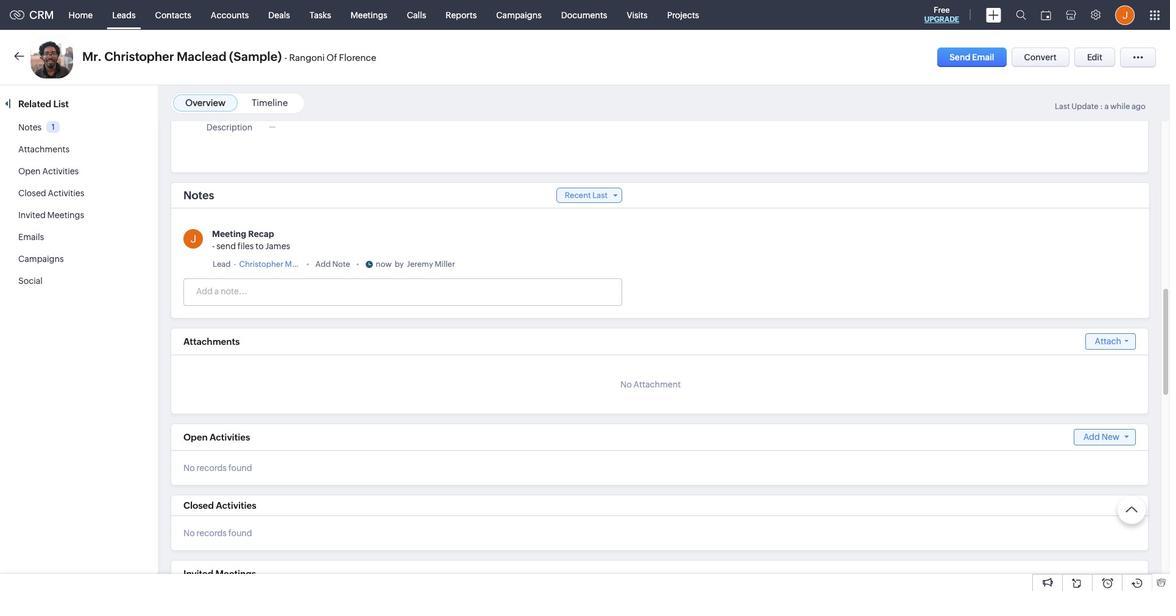 Task type: vqa. For each thing, say whether or not it's contained in the screenshot.
SIGNALS icon
no



Task type: locate. For each thing, give the bounding box(es) containing it.
calendar image
[[1042, 10, 1052, 20]]

files
[[238, 242, 254, 251]]

closed
[[18, 188, 46, 198], [184, 501, 214, 511]]

0 horizontal spatial •
[[307, 260, 310, 269]]

0 horizontal spatial closed
[[18, 188, 46, 198]]

- left rangoni
[[285, 52, 288, 63]]

1 horizontal spatial •
[[356, 260, 360, 269]]

-
[[285, 52, 288, 63], [212, 242, 215, 251], [234, 260, 236, 269]]

1 horizontal spatial attachments
[[184, 337, 240, 347]]

1 vertical spatial found
[[229, 529, 252, 538]]

0 vertical spatial invited
[[18, 210, 46, 220]]

0 horizontal spatial invited meetings
[[18, 210, 84, 220]]

campaigns inside 'link'
[[497, 10, 542, 20]]

deals
[[269, 10, 290, 20]]

0 horizontal spatial (sample)
[[229, 49, 282, 63]]

visits
[[627, 10, 648, 20]]

1 vertical spatial attachments
[[184, 337, 240, 347]]

contacts link
[[146, 0, 201, 30]]

1 horizontal spatial open
[[184, 432, 208, 443]]

1 vertical spatial records
[[197, 529, 227, 538]]

1 vertical spatial closed activities
[[184, 501, 257, 511]]

(sample) left now
[[318, 260, 351, 269]]

overview link
[[185, 98, 226, 108]]

recent
[[565, 191, 591, 200]]

1 horizontal spatial closed
[[184, 501, 214, 511]]

0 vertical spatial found
[[229, 463, 252, 473]]

new
[[1102, 432, 1120, 442]]

add note link
[[316, 259, 350, 271]]

profile image
[[1116, 5, 1136, 25]]

1 horizontal spatial invited meetings
[[184, 569, 256, 579]]

note
[[333, 260, 350, 269]]

recap
[[248, 229, 274, 239]]

0 horizontal spatial meetings
[[47, 210, 84, 220]]

:
[[1101, 102, 1104, 111]]

1 vertical spatial invited meetings
[[184, 569, 256, 579]]

edit
[[1088, 52, 1103, 62]]

found
[[229, 463, 252, 473], [229, 529, 252, 538]]

notes left 1
[[18, 123, 42, 132]]

- right lead
[[234, 260, 236, 269]]

0 horizontal spatial campaigns link
[[18, 254, 64, 264]]

now
[[376, 260, 392, 269]]

meetings
[[351, 10, 388, 20], [47, 210, 84, 220], [216, 569, 256, 579]]

1 horizontal spatial meetings
[[216, 569, 256, 579]]

campaigns link down 'emails' "link"
[[18, 254, 64, 264]]

1 horizontal spatial notes
[[184, 189, 214, 202]]

1 vertical spatial last
[[593, 191, 608, 200]]

closed activities
[[18, 188, 84, 198], [184, 501, 257, 511]]

emails
[[18, 232, 44, 242]]

1 horizontal spatial (sample)
[[318, 260, 351, 269]]

no
[[621, 380, 632, 390], [184, 463, 195, 473], [184, 529, 195, 538]]

free
[[934, 5, 950, 15]]

1 horizontal spatial last
[[1056, 102, 1071, 111]]

0 horizontal spatial -
[[212, 242, 215, 251]]

invited
[[18, 210, 46, 220], [184, 569, 214, 579]]

campaigns link
[[487, 0, 552, 30], [18, 254, 64, 264]]

(sample) down deals
[[229, 49, 282, 63]]

send
[[950, 52, 971, 62]]

1 horizontal spatial add
[[1084, 432, 1101, 442]]

0 horizontal spatial add
[[316, 260, 331, 269]]

0 horizontal spatial open activities
[[18, 166, 79, 176]]

invited meetings link
[[18, 210, 84, 220]]

last right recent
[[593, 191, 608, 200]]

1 found from the top
[[229, 463, 252, 473]]

1 vertical spatial no
[[184, 463, 195, 473]]

1 horizontal spatial open activities
[[184, 432, 250, 443]]

open activities
[[18, 166, 79, 176], [184, 432, 250, 443]]

rangoni
[[289, 52, 325, 63]]

• right note
[[356, 260, 360, 269]]

0 vertical spatial notes
[[18, 123, 42, 132]]

0 vertical spatial add
[[316, 260, 331, 269]]

a
[[1105, 102, 1110, 111]]

campaigns right reports at the top left
[[497, 10, 542, 20]]

ago
[[1132, 102, 1147, 111]]

description
[[207, 123, 253, 132]]

1 horizontal spatial closed activities
[[184, 501, 257, 511]]

send
[[217, 242, 236, 251]]

1 horizontal spatial campaigns
[[497, 10, 542, 20]]

0 horizontal spatial closed activities
[[18, 188, 84, 198]]

- inside meeting recap - send files to james
[[212, 242, 215, 251]]

0 vertical spatial (sample)
[[229, 49, 282, 63]]

maclead down james
[[285, 260, 317, 269]]

send email button
[[938, 48, 1007, 67]]

last left update
[[1056, 102, 1071, 111]]

0 vertical spatial christopher
[[104, 49, 174, 63]]

2 vertical spatial -
[[234, 260, 236, 269]]

0 vertical spatial campaigns link
[[487, 0, 552, 30]]

attachments
[[18, 145, 70, 154], [184, 337, 240, 347]]

0 vertical spatial last
[[1056, 102, 1071, 111]]

1 vertical spatial no records found
[[184, 529, 252, 538]]

2 records from the top
[[197, 529, 227, 538]]

1 • from the left
[[307, 260, 310, 269]]

0 vertical spatial invited meetings
[[18, 210, 84, 220]]

• left "add note" link
[[307, 260, 310, 269]]

campaigns link right reports at the top left
[[487, 0, 552, 30]]

1 vertical spatial christopher
[[239, 260, 284, 269]]

records
[[197, 463, 227, 473], [197, 529, 227, 538]]

1 records from the top
[[197, 463, 227, 473]]

1 vertical spatial campaigns
[[18, 254, 64, 264]]

reports
[[446, 10, 477, 20]]

1 vertical spatial maclead
[[285, 260, 317, 269]]

florence
[[339, 52, 377, 63]]

1 horizontal spatial christopher
[[239, 260, 284, 269]]

maclead up overview
[[177, 49, 227, 63]]

attachments link
[[18, 145, 70, 154]]

christopher down leads link
[[104, 49, 174, 63]]

last update : a while ago
[[1056, 102, 1147, 111]]

0 vertical spatial records
[[197, 463, 227, 473]]

0 vertical spatial closed activities
[[18, 188, 84, 198]]

last
[[1056, 102, 1071, 111], [593, 191, 608, 200]]

open
[[18, 166, 41, 176], [184, 432, 208, 443]]

0 vertical spatial closed
[[18, 188, 46, 198]]

•
[[307, 260, 310, 269], [356, 260, 360, 269]]

0 vertical spatial no
[[621, 380, 632, 390]]

leads
[[112, 10, 136, 20]]

upgrade
[[925, 15, 960, 24]]

1 vertical spatial campaigns link
[[18, 254, 64, 264]]

closed activities link
[[18, 188, 84, 198]]

while
[[1111, 102, 1131, 111]]

0 vertical spatial campaigns
[[497, 10, 542, 20]]

0 horizontal spatial notes
[[18, 123, 42, 132]]

1 vertical spatial add
[[1084, 432, 1101, 442]]

1 horizontal spatial maclead
[[285, 260, 317, 269]]

create menu element
[[979, 0, 1009, 30]]

0 vertical spatial attachments
[[18, 145, 70, 154]]

related list
[[18, 99, 71, 109]]

accounts
[[211, 10, 249, 20]]

crm
[[29, 9, 54, 21]]

add left new
[[1084, 432, 1101, 442]]

search image
[[1017, 10, 1027, 20]]

notes
[[18, 123, 42, 132], [184, 189, 214, 202]]

0 vertical spatial maclead
[[177, 49, 227, 63]]

notes up 'meeting'
[[184, 189, 214, 202]]

campaigns down 'emails' "link"
[[18, 254, 64, 264]]

1 horizontal spatial invited
[[184, 569, 214, 579]]

notes link
[[18, 123, 42, 132]]

christopher down to
[[239, 260, 284, 269]]

- inside mr. christopher maclead (sample) - rangoni of florence
[[285, 52, 288, 63]]

2 horizontal spatial -
[[285, 52, 288, 63]]

0 vertical spatial -
[[285, 52, 288, 63]]

add left note
[[316, 260, 331, 269]]

0 vertical spatial no records found
[[184, 463, 252, 473]]

2 horizontal spatial meetings
[[351, 10, 388, 20]]

documents link
[[552, 0, 617, 30]]

2 no records found from the top
[[184, 529, 252, 538]]

0 vertical spatial open
[[18, 166, 41, 176]]

- left 'send'
[[212, 242, 215, 251]]

(sample)
[[229, 49, 282, 63], [318, 260, 351, 269]]

1 vertical spatial -
[[212, 242, 215, 251]]

no records found
[[184, 463, 252, 473], [184, 529, 252, 538]]

invited meetings
[[18, 210, 84, 220], [184, 569, 256, 579]]

deals link
[[259, 0, 300, 30]]

0 horizontal spatial maclead
[[177, 49, 227, 63]]

christopher
[[104, 49, 174, 63], [239, 260, 284, 269]]

activities
[[42, 166, 79, 176], [48, 188, 84, 198], [210, 432, 250, 443], [216, 501, 257, 511]]

0 vertical spatial meetings
[[351, 10, 388, 20]]

by
[[395, 260, 404, 269]]



Task type: describe. For each thing, give the bounding box(es) containing it.
reports link
[[436, 0, 487, 30]]

2 vertical spatial meetings
[[216, 569, 256, 579]]

timeline
[[252, 98, 288, 108]]

attach link
[[1086, 334, 1137, 350]]

free upgrade
[[925, 5, 960, 24]]

add new
[[1084, 432, 1120, 442]]

0 vertical spatial open activities
[[18, 166, 79, 176]]

meetings link
[[341, 0, 397, 30]]

emails link
[[18, 232, 44, 242]]

no attachment
[[621, 380, 681, 390]]

1 horizontal spatial campaigns link
[[487, 0, 552, 30]]

• add note •
[[307, 260, 360, 269]]

list
[[53, 99, 69, 109]]

2 vertical spatial no
[[184, 529, 195, 538]]

1 vertical spatial meetings
[[47, 210, 84, 220]]

0 horizontal spatial invited
[[18, 210, 46, 220]]

0 horizontal spatial christopher
[[104, 49, 174, 63]]

calls link
[[397, 0, 436, 30]]

meeting
[[212, 229, 246, 239]]

mr.
[[82, 49, 102, 63]]

send email
[[950, 52, 995, 62]]

email
[[973, 52, 995, 62]]

of
[[327, 52, 337, 63]]

1 vertical spatial invited
[[184, 569, 214, 579]]

1 horizontal spatial -
[[234, 260, 236, 269]]

home
[[69, 10, 93, 20]]

christopher maclead (sample) link
[[239, 259, 351, 271]]

social link
[[18, 276, 43, 286]]

tasks
[[310, 10, 331, 20]]

documents
[[562, 10, 608, 20]]

0 horizontal spatial open
[[18, 166, 41, 176]]

attach
[[1096, 337, 1122, 346]]

miller
[[435, 260, 455, 269]]

accounts link
[[201, 0, 259, 30]]

no for attachments
[[621, 380, 632, 390]]

mr. christopher maclead (sample) - rangoni of florence
[[82, 49, 377, 63]]

social
[[18, 276, 43, 286]]

lead - christopher maclead (sample)
[[213, 260, 351, 269]]

1 vertical spatial open activities
[[184, 432, 250, 443]]

1 vertical spatial notes
[[184, 189, 214, 202]]

recent last
[[565, 191, 608, 200]]

1 no records found from the top
[[184, 463, 252, 473]]

convert
[[1025, 52, 1057, 62]]

lead
[[213, 260, 231, 269]]

contacts
[[155, 10, 191, 20]]

0 horizontal spatial last
[[593, 191, 608, 200]]

projects
[[668, 10, 700, 20]]

jeremy
[[407, 260, 433, 269]]

1 vertical spatial open
[[184, 432, 208, 443]]

1 vertical spatial (sample)
[[318, 260, 351, 269]]

no for open activities
[[184, 463, 195, 473]]

profile element
[[1109, 0, 1143, 30]]

2 • from the left
[[356, 260, 360, 269]]

0 horizontal spatial campaigns
[[18, 254, 64, 264]]

search element
[[1009, 0, 1034, 30]]

0 horizontal spatial attachments
[[18, 145, 70, 154]]

leads link
[[103, 0, 146, 30]]

1
[[52, 122, 55, 132]]

update
[[1072, 102, 1099, 111]]

overview
[[185, 98, 226, 108]]

Add a note... field
[[184, 285, 621, 298]]

1 vertical spatial closed
[[184, 501, 214, 511]]

projects link
[[658, 0, 709, 30]]

meeting recap - send files to james
[[212, 229, 290, 251]]

timeline link
[[252, 98, 288, 108]]

home link
[[59, 0, 103, 30]]

visits link
[[617, 0, 658, 30]]

open activities link
[[18, 166, 79, 176]]

crm link
[[10, 9, 54, 21]]

tasks link
[[300, 0, 341, 30]]

attachment
[[634, 380, 681, 390]]

2 found from the top
[[229, 529, 252, 538]]

related
[[18, 99, 51, 109]]

calls
[[407, 10, 426, 20]]

james
[[266, 242, 290, 251]]

edit button
[[1075, 48, 1116, 67]]

create menu image
[[987, 8, 1002, 22]]

convert button
[[1012, 48, 1070, 67]]

by jeremy miller
[[395, 260, 455, 269]]

to
[[256, 242, 264, 251]]



